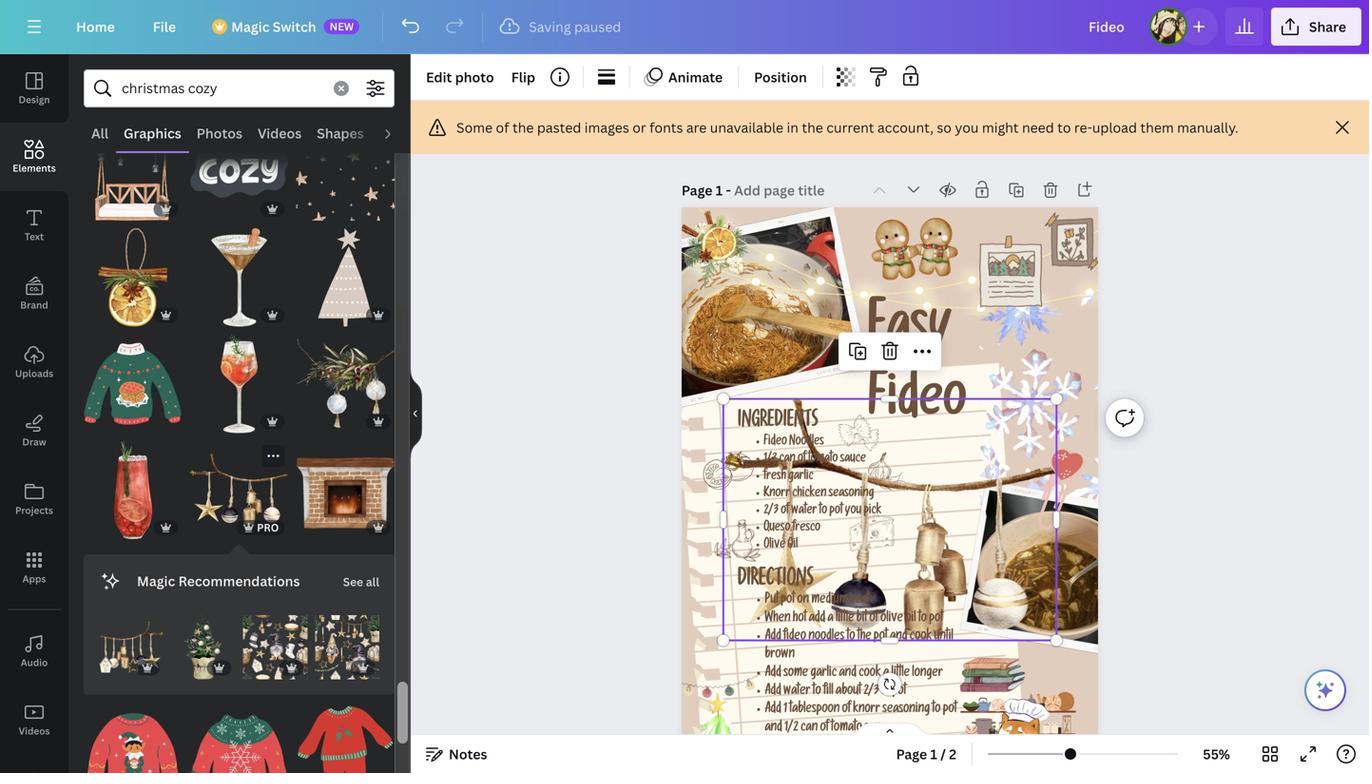 Task type: locate. For each thing, give the bounding box(es) containing it.
upload
[[1093, 118, 1138, 136]]

magic left switch
[[231, 18, 270, 36]]

ugly christmas sweaters elf image
[[84, 706, 182, 773]]

saving paused status
[[491, 15, 631, 38]]

of
[[496, 118, 509, 136], [798, 454, 806, 467], [781, 505, 789, 518], [870, 613, 879, 626], [882, 685, 890, 699], [842, 704, 851, 717], [820, 722, 829, 735]]

0 vertical spatial garlic
[[789, 471, 814, 484]]

0 horizontal spatial audio button
[[0, 617, 68, 686]]

pot up 2 in the bottom of the page
[[943, 704, 957, 717]]

1 vertical spatial audio button
[[0, 617, 68, 686]]

file button
[[138, 8, 191, 46]]

fresh
[[764, 471, 786, 484]]

water down some
[[784, 685, 811, 699]]

2 horizontal spatial 1
[[931, 745, 938, 763]]

1 vertical spatial cook
[[859, 667, 881, 681]]

flip
[[511, 68, 536, 86]]

0 vertical spatial videos button
[[250, 115, 309, 151]]

uploads button
[[0, 328, 68, 397]]

pot left "pick"
[[830, 505, 843, 518]]

1 left -
[[716, 181, 723, 199]]

0 vertical spatial 1
[[716, 181, 723, 199]]

cozy scandinavian christmas tree image
[[296, 228, 395, 327]]

sauce down farfalle pasta illustration icon
[[840, 454, 866, 467]]

tomato down noodles
[[809, 454, 838, 467]]

fideo inside fideo noodles 1/2 can of tomato sauce fresh garlic knorr chicken seasoning 2/3 of water to pot you pick queso fresco olive oil
[[764, 437, 787, 450]]

might
[[982, 118, 1019, 136]]

position
[[754, 68, 807, 86]]

0 vertical spatial 2/3
[[764, 505, 779, 518]]

little left longer
[[892, 667, 910, 681]]

4 add from the top
[[765, 704, 782, 717]]

the inside the put pot on medium heat when hot add a little bit of olive oil to pot add fideo noodles to the pot and cook until brown add some garlic and cook a little longer add water to fill about 2/3 of pot add 1 tablespoon of knorr seasoning to pot and 1/2 can of tomato sauce
[[858, 631, 872, 644]]

fideo down easy
[[868, 379, 967, 434]]

you right "so"
[[955, 118, 979, 136]]

manually.
[[1178, 118, 1239, 136]]

0 horizontal spatial page
[[682, 181, 713, 199]]

0 vertical spatial audio
[[379, 124, 417, 142]]

apps
[[22, 573, 46, 585]]

1 vertical spatial 1
[[784, 704, 787, 717]]

0 horizontal spatial 2/3
[[764, 505, 779, 518]]

and up about on the bottom right of the page
[[839, 667, 857, 681]]

1 horizontal spatial 2/3
[[864, 685, 879, 699]]

audio button right shapes
[[372, 115, 425, 151]]

a left longer
[[884, 667, 889, 681]]

pick
[[864, 505, 882, 518]]

little
[[836, 613, 854, 626], [892, 667, 910, 681]]

1 horizontal spatial magic
[[231, 18, 270, 36]]

0 vertical spatial you
[[955, 118, 979, 136]]

1 vertical spatial little
[[892, 667, 910, 681]]

olive oil hand drawn image
[[715, 520, 761, 562]]

fideo
[[868, 379, 967, 434], [764, 437, 787, 450]]

0 horizontal spatial and
[[765, 722, 783, 735]]

page 1 / 2 button
[[889, 739, 965, 770]]

tomato down knorr
[[831, 722, 863, 735]]

put pot on medium heat when hot add a little bit of olive oil to pot add fideo noodles to the pot and cook until brown add some garlic and cook a little longer add water to fill about 2/3 of pot add 1 tablespoon of knorr seasoning to pot and 1/2 can of tomato sauce
[[765, 594, 957, 735]]

the right in
[[802, 118, 824, 136]]

are
[[687, 118, 707, 136]]

1 horizontal spatial cook
[[910, 631, 932, 644]]

heat
[[850, 594, 870, 608]]

0 vertical spatial audio button
[[372, 115, 425, 151]]

share button
[[1272, 8, 1362, 46]]

1 vertical spatial can
[[801, 722, 818, 735]]

a
[[828, 613, 834, 626], [884, 667, 889, 681]]

side panel tab list
[[0, 54, 68, 773]]

graphics button
[[116, 115, 189, 151]]

0 horizontal spatial 1/2
[[764, 454, 777, 467]]

watercolor winter aperol spritz image
[[190, 334, 289, 433]]

magic up christmas garland. baubles, golden star, bell image
[[137, 572, 175, 590]]

1 for page 1 / 2
[[931, 745, 938, 763]]

2 vertical spatial and
[[765, 722, 783, 735]]

elements button
[[0, 123, 68, 191]]

unavailable
[[710, 118, 784, 136]]

seasoning inside fideo noodles 1/2 can of tomato sauce fresh garlic knorr chicken seasoning 2/3 of water to pot you pick queso fresco olive oil
[[829, 488, 874, 501]]

0 vertical spatial magic
[[231, 18, 270, 36]]

new
[[330, 19, 354, 33]]

sauce inside the put pot on medium heat when hot add a little bit of olive oil to pot add fideo noodles to the pot and cook until brown add some garlic and cook a little longer add water to fill about 2/3 of pot add 1 tablespoon of knorr seasoning to pot and 1/2 can of tomato sauce
[[865, 722, 892, 735]]

sauce down knorr
[[865, 722, 892, 735]]

0 horizontal spatial magic
[[137, 572, 175, 590]]

magic for magic switch
[[231, 18, 270, 36]]

1 vertical spatial 2/3
[[864, 685, 879, 699]]

or
[[633, 118, 647, 136]]

cook down oil
[[910, 631, 932, 644]]

seasoning up "pick"
[[829, 488, 874, 501]]

the down bit
[[858, 631, 872, 644]]

1 inside button
[[931, 745, 938, 763]]

/
[[941, 745, 946, 763]]

to left fill
[[813, 685, 821, 699]]

can down tablespoon
[[801, 722, 818, 735]]

1 vertical spatial fideo
[[764, 437, 787, 450]]

pot up until
[[929, 613, 943, 626]]

of down about on the bottom right of the page
[[842, 704, 851, 717]]

1 horizontal spatial 1
[[784, 704, 787, 717]]

easy
[[868, 306, 952, 361]]

water up the fresco
[[792, 505, 817, 518]]

see
[[343, 574, 363, 590]]

0 vertical spatial seasoning
[[829, 488, 874, 501]]

current
[[827, 118, 875, 136]]

1 vertical spatial page
[[897, 745, 928, 763]]

0 vertical spatial can
[[779, 454, 796, 467]]

the left pasted
[[513, 118, 534, 136]]

1 add from the top
[[765, 631, 782, 644]]

bit
[[857, 613, 868, 626]]

of right about on the bottom right of the page
[[882, 685, 890, 699]]

0 vertical spatial sauce
[[840, 454, 866, 467]]

fideo
[[784, 631, 806, 644]]

watercolor  christmas decorated twig illustration image
[[296, 334, 395, 433]]

1
[[716, 181, 723, 199], [784, 704, 787, 717], [931, 745, 938, 763]]

water inside the put pot on medium heat when hot add a little bit of olive oil to pot add fideo noodles to the pot and cook until brown add some garlic and cook a little longer add water to fill about 2/3 of pot add 1 tablespoon of knorr seasoning to pot and 1/2 can of tomato sauce
[[784, 685, 811, 699]]

0 horizontal spatial a
[[828, 613, 834, 626]]

1 horizontal spatial can
[[801, 722, 818, 735]]

and down brown
[[765, 722, 783, 735]]

0 horizontal spatial little
[[836, 613, 854, 626]]

canva assistant image
[[1315, 679, 1337, 702]]

1 vertical spatial videos button
[[0, 686, 68, 754]]

magic
[[231, 18, 270, 36], [137, 572, 175, 590]]

cook up about on the bottom right of the page
[[859, 667, 881, 681]]

1/2 up fresh
[[764, 454, 777, 467]]

about
[[836, 685, 862, 699]]

page inside button
[[897, 745, 928, 763]]

them
[[1141, 118, 1174, 136]]

1 vertical spatial 1/2
[[785, 722, 799, 735]]

videos inside the side panel 'tab list'
[[19, 725, 50, 738]]

1 horizontal spatial videos
[[258, 124, 302, 142]]

1 horizontal spatial seasoning
[[883, 704, 930, 717]]

0 horizontal spatial can
[[779, 454, 796, 467]]

watercolor christmas farmhouse seamless pattern. winter gnome, christmas tree, ornaments image
[[315, 615, 380, 680]]

1 horizontal spatial fideo
[[868, 379, 967, 434]]

1 vertical spatial water
[[784, 685, 811, 699]]

magic inside main menu bar
[[231, 18, 270, 36]]

pro group
[[190, 441, 289, 539]]

directions
[[738, 571, 814, 593]]

1 vertical spatial tomato
[[831, 722, 863, 735]]

water
[[792, 505, 817, 518], [784, 685, 811, 699]]

garlic up the chicken
[[789, 471, 814, 484]]

little left bit
[[836, 613, 854, 626]]

to left re-
[[1058, 118, 1071, 136]]

page left /
[[897, 745, 928, 763]]

1 vertical spatial and
[[839, 667, 857, 681]]

fideo down ingredients
[[764, 437, 787, 450]]

medium
[[812, 594, 848, 608]]

draw
[[22, 436, 46, 448]]

1 left tablespoon
[[784, 704, 787, 717]]

some
[[784, 667, 809, 681]]

garlic up fill
[[811, 667, 837, 681]]

home
[[76, 18, 115, 36]]

of up queso
[[781, 505, 789, 518]]

2/3
[[764, 505, 779, 518], [864, 685, 879, 699]]

christmas tree image
[[171, 615, 235, 680]]

hot
[[793, 613, 807, 626]]

0 horizontal spatial the
[[513, 118, 534, 136]]

0 horizontal spatial seasoning
[[829, 488, 874, 501]]

1 vertical spatial magic
[[137, 572, 175, 590]]

audio
[[379, 124, 417, 142], [21, 656, 48, 669]]

you left "pick"
[[845, 505, 862, 518]]

pot
[[830, 505, 843, 518], [781, 594, 795, 608], [929, 613, 943, 626], [874, 631, 888, 644], [893, 685, 907, 699], [943, 704, 957, 717]]

1 horizontal spatial 1/2
[[785, 722, 799, 735]]

2 vertical spatial 1
[[931, 745, 938, 763]]

-
[[726, 181, 731, 199]]

notes
[[449, 745, 487, 763]]

to right oil
[[919, 613, 927, 626]]

0 horizontal spatial audio
[[21, 656, 48, 669]]

0 vertical spatial a
[[828, 613, 834, 626]]

0 vertical spatial water
[[792, 505, 817, 518]]

main menu bar
[[0, 0, 1370, 54]]

audio down apps at the bottom of page
[[21, 656, 48, 669]]

1 vertical spatial videos
[[19, 725, 50, 738]]

1 vertical spatial sauce
[[865, 722, 892, 735]]

to down longer
[[933, 704, 941, 717]]

55%
[[1204, 745, 1231, 763]]

account,
[[878, 118, 934, 136]]

2/3 down knorr on the bottom right
[[764, 505, 779, 518]]

Design title text field
[[1074, 8, 1142, 46]]

1 vertical spatial garlic
[[811, 667, 837, 681]]

1/2 down tablespoon
[[785, 722, 799, 735]]

audio right shapes
[[379, 124, 417, 142]]

1 vertical spatial audio
[[21, 656, 48, 669]]

and down olive
[[890, 631, 908, 644]]

the
[[513, 118, 534, 136], [802, 118, 824, 136], [858, 631, 872, 644]]

0 vertical spatial fideo
[[868, 379, 967, 434]]

oil
[[788, 540, 798, 553]]

1 vertical spatial a
[[884, 667, 889, 681]]

0 horizontal spatial 1
[[716, 181, 723, 199]]

watercolor christmas morning mimosa image
[[84, 441, 182, 539]]

can up fresh
[[779, 454, 796, 467]]

1 vertical spatial you
[[845, 505, 862, 518]]

garlic inside the put pot on medium heat when hot add a little bit of olive oil to pot add fideo noodles to the pot and cook until brown add some garlic and cook a little longer add water to fill about 2/3 of pot add 1 tablespoon of knorr seasoning to pot and 1/2 can of tomato sauce
[[811, 667, 837, 681]]

apps button
[[0, 534, 68, 602]]

garlic
[[789, 471, 814, 484], [811, 667, 837, 681]]

christmas ornaments image
[[190, 441, 289, 539]]

pot left 'on'
[[781, 594, 795, 608]]

of down tablespoon
[[820, 722, 829, 735]]

in
[[787, 118, 799, 136]]

seasoning up "show pages" image
[[883, 704, 930, 717]]

to down the chicken
[[819, 505, 828, 518]]

2 horizontal spatial the
[[858, 631, 872, 644]]

you inside fideo noodles 1/2 can of tomato sauce fresh garlic knorr chicken seasoning 2/3 of water to pot you pick queso fresco olive oil
[[845, 505, 862, 518]]

1 horizontal spatial you
[[955, 118, 979, 136]]

a right add
[[828, 613, 834, 626]]

audio button down apps at the bottom of page
[[0, 617, 68, 686]]

shapes
[[317, 124, 364, 142]]

0 vertical spatial 1/2
[[764, 454, 777, 467]]

1 horizontal spatial a
[[884, 667, 889, 681]]

watercolor christmas farmhouse seamless pattern. winter painted ornaments. image
[[243, 615, 307, 680]]

brand
[[20, 299, 48, 312]]

videos button
[[250, 115, 309, 151], [0, 686, 68, 754]]

brand button
[[0, 260, 68, 328]]

1/2 inside fideo noodles 1/2 can of tomato sauce fresh garlic knorr chicken seasoning 2/3 of water to pot you pick queso fresco olive oil
[[764, 454, 777, 467]]

2/3 inside the put pot on medium heat when hot add a little bit of olive oil to pot add fideo noodles to the pot and cook until brown add some garlic and cook a little longer add water to fill about 2/3 of pot add 1 tablespoon of knorr seasoning to pot and 1/2 can of tomato sauce
[[864, 685, 879, 699]]

group
[[84, 122, 182, 221], [190, 122, 289, 221], [296, 122, 395, 221], [84, 217, 182, 327], [190, 217, 289, 327], [296, 217, 395, 327], [84, 334, 182, 433], [190, 334, 289, 433], [296, 334, 395, 433], [84, 441, 182, 539], [296, 441, 395, 539], [99, 604, 163, 680], [171, 604, 235, 680], [243, 604, 307, 680], [315, 604, 380, 680], [84, 695, 182, 773], [190, 695, 289, 773], [296, 695, 395, 773]]

edit photo button
[[419, 62, 502, 92]]

0 vertical spatial page
[[682, 181, 713, 199]]

ugly christmas sweaters fruit cake image
[[84, 334, 182, 433]]

fonts
[[650, 118, 683, 136]]

0 horizontal spatial videos
[[19, 725, 50, 738]]

2 add from the top
[[765, 667, 782, 681]]

seasoning
[[829, 488, 874, 501], [883, 704, 930, 717]]

all
[[91, 124, 108, 142]]

edit
[[426, 68, 452, 86]]

videos
[[258, 124, 302, 142], [19, 725, 50, 738]]

0 horizontal spatial you
[[845, 505, 862, 518]]

0 vertical spatial and
[[890, 631, 908, 644]]

brown
[[765, 649, 795, 663]]

1 left /
[[931, 745, 938, 763]]

christmas decoration with dried orange. image
[[84, 228, 182, 327]]

1 vertical spatial seasoning
[[883, 704, 930, 717]]

cook
[[910, 631, 932, 644], [859, 667, 881, 681]]

file
[[153, 18, 176, 36]]

home link
[[61, 8, 130, 46]]

2/3 up knorr
[[864, 685, 879, 699]]

page for page 1 -
[[682, 181, 713, 199]]

0 horizontal spatial fideo
[[764, 437, 787, 450]]

cozy autumn garden swing image
[[84, 122, 182, 221]]

1 horizontal spatial page
[[897, 745, 928, 763]]

tomato inside fideo noodles 1/2 can of tomato sauce fresh garlic knorr chicken seasoning 2/3 of water to pot you pick queso fresco olive oil
[[809, 454, 838, 467]]

all
[[366, 574, 380, 590]]

0 vertical spatial tomato
[[809, 454, 838, 467]]

tomato
[[809, 454, 838, 467], [831, 722, 863, 735]]

2 horizontal spatial and
[[890, 631, 908, 644]]

page left -
[[682, 181, 713, 199]]



Task type: describe. For each thing, give the bounding box(es) containing it.
audio inside the side panel 'tab list'
[[21, 656, 48, 669]]

edit photo
[[426, 68, 494, 86]]

projects
[[15, 504, 53, 517]]

0 vertical spatial videos
[[258, 124, 302, 142]]

page 1 / 2
[[897, 745, 957, 763]]

can inside the put pot on medium heat when hot add a little bit of olive oil to pot add fideo noodles to the pot and cook until brown add some garlic and cook a little longer add water to fill about 2/3 of pot add 1 tablespoon of knorr seasoning to pot and 1/2 can of tomato sauce
[[801, 722, 818, 735]]

to inside fideo noodles 1/2 can of tomato sauce fresh garlic knorr chicken seasoning 2/3 of water to pot you pick queso fresco olive oil
[[819, 505, 828, 518]]

pasted
[[537, 118, 582, 136]]

fireplace mantel heating fire wood-burning cozy home warmth clipart illustration v1 image
[[296, 441, 395, 539]]

of down noodles
[[798, 454, 806, 467]]

0 horizontal spatial cook
[[859, 667, 881, 681]]

knorr
[[853, 704, 881, 717]]

seasoning inside the put pot on medium heat when hot add a little bit of olive oil to pot add fideo noodles to the pot and cook until brown add some garlic and cook a little longer add water to fill about 2/3 of pot add 1 tablespoon of knorr seasoning to pot and 1/2 can of tomato sauce
[[883, 704, 930, 717]]

of right some
[[496, 118, 509, 136]]

1/2 inside the put pot on medium heat when hot add a little bit of olive oil to pot add fideo noodles to the pot and cook until brown add some garlic and cook a little longer add water to fill about 2/3 of pot add 1 tablespoon of knorr seasoning to pot and 1/2 can of tomato sauce
[[785, 722, 799, 735]]

pro
[[257, 520, 279, 535]]

christmas cozy pajamas handdrawn illustration image
[[296, 706, 395, 773]]

graphics
[[124, 124, 181, 142]]

fill
[[824, 685, 834, 699]]

elements
[[13, 162, 56, 175]]

chicken
[[793, 488, 827, 501]]

saving
[[529, 18, 571, 36]]

fideo noodles 1/2 can of tomato sauce fresh garlic knorr chicken seasoning 2/3 of water to pot you pick queso fresco olive oil
[[764, 437, 882, 553]]

garlic inside fideo noodles 1/2 can of tomato sauce fresh garlic knorr chicken seasoning 2/3 of water to pot you pick queso fresco olive oil
[[789, 471, 814, 484]]

photo
[[455, 68, 494, 86]]

can inside fideo noodles 1/2 can of tomato sauce fresh garlic knorr chicken seasoning 2/3 of water to pot you pick queso fresco olive oil
[[779, 454, 796, 467]]

0 vertical spatial cook
[[910, 631, 932, 644]]

when
[[765, 613, 791, 626]]

re-
[[1075, 118, 1093, 136]]

olive
[[881, 613, 904, 626]]

animate button
[[638, 62, 731, 92]]

magic switch
[[231, 18, 316, 36]]

paused
[[575, 18, 621, 36]]

saving paused
[[529, 18, 621, 36]]

queso
[[764, 522, 791, 535]]

ugly christmas sweaters snowflakes image
[[190, 706, 289, 773]]

so
[[937, 118, 952, 136]]

fideo for fideo noodles 1/2 can of tomato sauce fresh garlic knorr chicken seasoning 2/3 of water to pot you pick queso fresco olive oil
[[764, 437, 787, 450]]

of right bit
[[870, 613, 879, 626]]

pot up "show pages" image
[[893, 685, 907, 699]]

text button
[[0, 191, 68, 260]]

hide image
[[410, 368, 422, 459]]

1 horizontal spatial little
[[892, 667, 910, 681]]

projects button
[[0, 465, 68, 534]]

some of the pasted images or fonts are unavailable in the current account, so you might need to re-upload them manually.
[[457, 118, 1239, 136]]

noodles
[[790, 437, 824, 450]]

ingredients
[[738, 413, 818, 434]]

tomato inside the put pot on medium heat when hot add a little bit of olive oil to pot add fideo noodles to the pot and cook until brown add some garlic and cook a little longer add water to fill about 2/3 of pot add 1 tablespoon of knorr seasoning to pot and 1/2 can of tomato sauce
[[831, 722, 863, 735]]

watercolor gingerbread martini drink image
[[190, 228, 289, 327]]

flip button
[[504, 62, 543, 92]]

1 horizontal spatial audio button
[[372, 115, 425, 151]]

fideo for fideo
[[868, 379, 967, 434]]

see all button
[[341, 562, 381, 600]]

images
[[585, 118, 630, 136]]

fresco
[[793, 522, 821, 535]]

uploads
[[15, 367, 53, 380]]

noodles
[[809, 631, 845, 644]]

show pages image
[[845, 722, 936, 737]]

page for page 1 / 2
[[897, 745, 928, 763]]

recommendations
[[178, 572, 300, 590]]

need
[[1022, 118, 1055, 136]]

oil
[[906, 613, 916, 626]]

farfalle pasta illustration image
[[838, 415, 879, 451]]

water inside fideo noodles 1/2 can of tomato sauce fresh garlic knorr chicken seasoning 2/3 of water to pot you pick queso fresco olive oil
[[792, 505, 817, 518]]

1 horizontal spatial and
[[839, 667, 857, 681]]

shapes button
[[309, 115, 372, 151]]

magic recommendations
[[137, 572, 300, 590]]

pot inside fideo noodles 1/2 can of tomato sauce fresh garlic knorr chicken seasoning 2/3 of water to pot you pick queso fresco olive oil
[[830, 505, 843, 518]]

see all
[[343, 574, 380, 590]]

2
[[950, 745, 957, 763]]

animate
[[669, 68, 723, 86]]

pot down olive
[[874, 631, 888, 644]]

share
[[1310, 18, 1347, 36]]

design button
[[0, 54, 68, 123]]

knorr
[[764, 488, 790, 501]]

notes button
[[419, 739, 495, 770]]

3 add from the top
[[765, 685, 782, 699]]

magic for magic recommendations
[[137, 572, 175, 590]]

photos button
[[189, 115, 250, 151]]

0 vertical spatial little
[[836, 613, 854, 626]]

text
[[25, 230, 44, 243]]

cozy lettering image
[[190, 122, 289, 221]]

1 horizontal spatial videos button
[[250, 115, 309, 151]]

add
[[809, 613, 826, 626]]

on
[[797, 594, 809, 608]]

longer
[[912, 667, 943, 681]]

christmas hand drawn decor element image
[[296, 122, 395, 221]]

design
[[18, 93, 50, 106]]

sauce inside fideo noodles 1/2 can of tomato sauce fresh garlic knorr chicken seasoning 2/3 of water to pot you pick queso fresco olive oil
[[840, 454, 866, 467]]

put
[[765, 594, 779, 608]]

0 horizontal spatial videos button
[[0, 686, 68, 754]]

all button
[[84, 115, 116, 151]]

to right noodles
[[847, 631, 856, 644]]

until
[[934, 631, 954, 644]]

1 horizontal spatial audio
[[379, 124, 417, 142]]

photos
[[197, 124, 243, 142]]

Page title text field
[[735, 181, 827, 200]]

olive
[[764, 540, 786, 553]]

position button
[[747, 62, 815, 92]]

2/3 inside fideo noodles 1/2 can of tomato sauce fresh garlic knorr chicken seasoning 2/3 of water to pot you pick queso fresco olive oil
[[764, 505, 779, 518]]

christmas garland. baubles, golden star, bell image
[[99, 615, 163, 680]]

1 for page 1 -
[[716, 181, 723, 199]]

page 1 -
[[682, 181, 735, 199]]

1 inside the put pot on medium heat when hot add a little bit of olive oil to pot add fideo noodles to the pot and cook until brown add some garlic and cook a little longer add water to fill about 2/3 of pot add 1 tablespoon of knorr seasoning to pot and 1/2 can of tomato sauce
[[784, 704, 787, 717]]

switch
[[273, 18, 316, 36]]

1 horizontal spatial the
[[802, 118, 824, 136]]

Search elements search field
[[122, 70, 322, 107]]



Task type: vqa. For each thing, say whether or not it's contained in the screenshot.
left list
no



